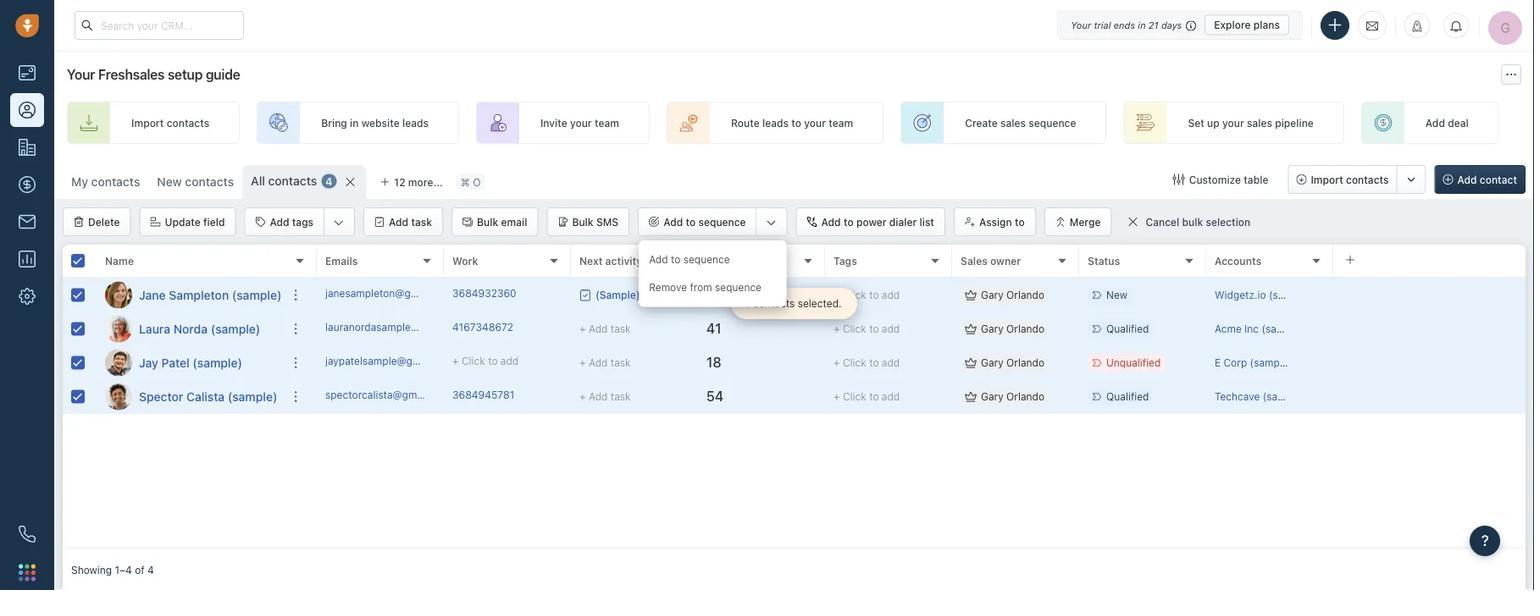 Task type: describe. For each thing, give the bounding box(es) containing it.
j image for jay patel (sample)
[[105, 350, 132, 377]]

cell for 18
[[1334, 347, 1526, 380]]

2 your from the left
[[804, 117, 826, 129]]

sequence inside create sales sequence link
[[1029, 117, 1077, 129]]

laura
[[139, 322, 170, 336]]

all contacts 4
[[251, 174, 333, 188]]

s image
[[105, 384, 132, 411]]

sales inside "set up your sales pipeline" link
[[1248, 117, 1273, 129]]

power
[[857, 216, 887, 228]]

your for your freshsales setup guide
[[67, 67, 95, 83]]

contacts inside grid
[[754, 298, 795, 310]]

1 gary from the top
[[981, 289, 1004, 301]]

bring in website leads
[[321, 117, 429, 129]]

1–4
[[115, 564, 132, 576]]

assign to
[[980, 216, 1025, 228]]

customize
[[1190, 174, 1242, 186]]

new for new
[[1107, 289, 1128, 301]]

import for import contacts button
[[1311, 174, 1344, 186]]

add contact
[[1458, 174, 1518, 186]]

Search your CRM... text field
[[75, 11, 244, 40]]

showing
[[71, 564, 112, 576]]

remove
[[649, 282, 687, 294]]

contacts down setup at the top left
[[167, 117, 209, 129]]

sales inside create sales sequence link
[[1001, 117, 1026, 129]]

set up your sales pipeline link
[[1124, 102, 1345, 144]]

next activity
[[580, 255, 643, 267]]

(sample) for jane sampleton (sample)
[[232, 288, 282, 302]]

setup
[[168, 67, 203, 83]]

54
[[707, 389, 724, 405]]

contacts inside button
[[1347, 174, 1390, 186]]

table
[[1244, 174, 1269, 186]]

orlando for 18
[[1007, 357, 1045, 369]]

1 gary orlando from the top
[[981, 289, 1045, 301]]

orlando for 41
[[1007, 323, 1045, 335]]

new contacts
[[157, 175, 234, 189]]

delete
[[88, 216, 120, 228]]

1 team from the left
[[595, 117, 620, 129]]

sampleton
[[169, 288, 229, 302]]

showing 1–4 of 4
[[71, 564, 154, 576]]

(sample) for acme inc (sample)
[[1262, 323, 1305, 335]]

add inside menu
[[649, 254, 668, 266]]

phone element
[[10, 518, 44, 552]]

add contact button
[[1435, 165, 1526, 194]]

+ add task for 41
[[580, 323, 631, 335]]

add task
[[389, 216, 432, 228]]

2 vertical spatial 4
[[147, 564, 154, 576]]

work
[[453, 255, 478, 267]]

angle down image
[[334, 214, 344, 231]]

(sample) for e corp (sample)
[[1251, 357, 1293, 369]]

(sample) up the acme inc (sample) link
[[1270, 289, 1312, 301]]

spector
[[139, 390, 183, 404]]

12
[[394, 176, 406, 188]]

status
[[1088, 255, 1121, 267]]

(sample) for laura norda (sample)
[[211, 322, 260, 336]]

1 orlando from the top
[[1007, 289, 1045, 301]]

jay
[[139, 356, 158, 370]]

import contacts for import contacts button
[[1311, 174, 1390, 186]]

email image
[[1367, 18, 1379, 32]]

menu containing add to sequence
[[639, 241, 787, 307]]

create sales sequence link
[[901, 102, 1107, 144]]

spectorcalista@gmail.com 3684945781
[[325, 389, 515, 401]]

grid containing 48
[[63, 243, 1526, 550]]

your for your trial ends in 21 days
[[1071, 19, 1092, 31]]

press space to deselect this row. row containing spector calista (sample)
[[63, 381, 317, 414]]

1 horizontal spatial in
[[1139, 19, 1146, 31]]

l image
[[105, 316, 132, 343]]

name column header
[[97, 245, 317, 279]]

spectorcalista@gmail.com link
[[325, 388, 451, 406]]

remove from sequence
[[649, 282, 762, 294]]

jaypatelsample@gmail.com + click to add
[[325, 355, 519, 367]]

add for 54
[[882, 391, 900, 403]]

1 leads from the left
[[403, 117, 429, 129]]

contact
[[1481, 174, 1518, 186]]

corp
[[1224, 357, 1248, 369]]

acme
[[1215, 323, 1242, 335]]

calista
[[186, 390, 225, 404]]

3684945781
[[453, 389, 515, 401]]

bulk sms button
[[547, 208, 630, 236]]

4 inside all contacts 4
[[326, 175, 333, 187]]

click for 41
[[843, 323, 867, 335]]

accounts
[[1215, 255, 1262, 267]]

j image for jane sampleton (sample)
[[105, 282, 132, 309]]

add to sequence inside 'button'
[[664, 216, 746, 228]]

1 cell from the top
[[1334, 279, 1526, 312]]

4 contacts selected.
[[744, 298, 842, 310]]

21
[[1149, 19, 1159, 31]]

import contacts link
[[67, 102, 240, 144]]

freshworks switcher image
[[19, 565, 36, 582]]

add for 18
[[882, 357, 900, 369]]

assign to button
[[954, 208, 1036, 236]]

widgetz.io (sample) link
[[1215, 289, 1312, 301]]

add to power dialer list button
[[796, 208, 946, 236]]

widgetz.io (sample)
[[1215, 289, 1312, 301]]

container_wx8msf4aqz5i3rn1 image for 41
[[965, 323, 977, 335]]

12 more... button
[[371, 170, 452, 194]]

jaypatelsample@gmail.com
[[325, 355, 456, 367]]

(sample) for jay patel (sample)
[[193, 356, 242, 370]]

my
[[71, 175, 88, 189]]

invite your team link
[[476, 102, 650, 144]]

techcave (sample) link
[[1215, 391, 1306, 403]]

3684932360
[[453, 288, 517, 299]]

website
[[362, 117, 400, 129]]

orlando for 54
[[1007, 391, 1045, 403]]

add to sequence button
[[639, 208, 757, 236]]

jane
[[139, 288, 166, 302]]

click for 18
[[843, 357, 867, 369]]

sms
[[597, 216, 619, 228]]

your freshsales setup guide
[[67, 67, 240, 83]]

email
[[501, 216, 527, 228]]

invite your team
[[541, 117, 620, 129]]

route
[[731, 117, 760, 129]]

click for 54
[[843, 391, 867, 403]]

name row
[[63, 245, 317, 279]]

update
[[165, 216, 201, 228]]

set up your sales pipeline
[[1189, 117, 1314, 129]]

gary orlando for 54
[[981, 391, 1045, 403]]

inc
[[1245, 323, 1260, 335]]

4 inside grid
[[744, 298, 751, 310]]

laura norda (sample)
[[139, 322, 260, 336]]

route leads to your team link
[[667, 102, 884, 144]]

techcave (sample)
[[1215, 391, 1306, 403]]

o
[[473, 176, 481, 188]]

explore
[[1215, 19, 1251, 31]]

cancel bulk selection
[[1146, 216, 1251, 228]]

explore plans link
[[1205, 15, 1290, 35]]

owner
[[991, 255, 1022, 267]]

jaypatelsample@gmail.com link
[[325, 354, 456, 372]]

task inside button
[[411, 216, 432, 228]]

of
[[135, 564, 145, 576]]

gary orlando for 18
[[981, 357, 1045, 369]]

add tags
[[270, 216, 314, 228]]

task for 18
[[611, 357, 631, 369]]

e corp (sample) link
[[1215, 357, 1293, 369]]

all
[[251, 174, 265, 188]]

1 + click to add from the top
[[834, 289, 900, 301]]

selection
[[1206, 216, 1251, 228]]

4167348672
[[453, 322, 514, 333]]



Task type: locate. For each thing, give the bounding box(es) containing it.
e
[[1215, 357, 1221, 369]]

0 horizontal spatial leads
[[403, 117, 429, 129]]

container_wx8msf4aqz5i3rn1 image
[[1174, 174, 1185, 186], [1128, 216, 1140, 228], [965, 289, 977, 301], [965, 391, 977, 403]]

create
[[966, 117, 998, 129]]

import contacts down setup at the top left
[[131, 117, 209, 129]]

⌘ o
[[461, 176, 481, 188]]

laura norda (sample) link
[[139, 321, 260, 338]]

2 vertical spatial + add task
[[580, 391, 631, 403]]

press space to deselect this row. row containing laura norda (sample)
[[63, 313, 317, 347]]

gary for 41
[[981, 323, 1004, 335]]

1 horizontal spatial import
[[1311, 174, 1344, 186]]

press space to deselect this row. row containing 54
[[317, 381, 1526, 414]]

sequence up score
[[699, 216, 746, 228]]

12 more...
[[394, 176, 443, 188]]

bulk for bulk email
[[477, 216, 499, 228]]

2 bulk from the left
[[572, 216, 594, 228]]

1 vertical spatial your
[[67, 67, 95, 83]]

leads right route
[[763, 117, 789, 129]]

in right bring
[[350, 117, 359, 129]]

route leads to your team
[[731, 117, 854, 129]]

gary orlando for 41
[[981, 323, 1045, 335]]

create sales sequence
[[966, 117, 1077, 129]]

bulk inside 'button'
[[477, 216, 499, 228]]

0 horizontal spatial team
[[595, 117, 620, 129]]

grid
[[63, 243, 1526, 550]]

menu
[[639, 241, 787, 307]]

from
[[690, 282, 713, 294]]

import inside import contacts link
[[131, 117, 164, 129]]

3 gary orlando from the top
[[981, 357, 1045, 369]]

all contacts link
[[251, 173, 317, 190]]

1 horizontal spatial sales
[[1248, 117, 1273, 129]]

(sample) right inc on the right of the page
[[1262, 323, 1305, 335]]

qualified for 54
[[1107, 391, 1150, 403]]

1 vertical spatial import
[[1311, 174, 1344, 186]]

1 horizontal spatial leads
[[763, 117, 789, 129]]

3 + click to add from the top
[[834, 357, 900, 369]]

widgetz.io
[[1215, 289, 1267, 301]]

my contacts
[[71, 175, 140, 189]]

add to sequence up score
[[664, 216, 746, 228]]

2 vertical spatial container_wx8msf4aqz5i3rn1 image
[[965, 357, 977, 369]]

4 cell from the top
[[1334, 381, 1526, 414]]

cell for 41
[[1334, 313, 1526, 346]]

container_wx8msf4aqz5i3rn1 image
[[580, 289, 592, 301], [965, 323, 977, 335], [965, 357, 977, 369]]

2 horizontal spatial 4
[[744, 298, 751, 310]]

click
[[843, 289, 867, 301], [843, 323, 867, 335], [462, 355, 485, 367], [843, 357, 867, 369], [843, 391, 867, 403]]

+ click to add for 18
[[834, 357, 900, 369]]

import down your freshsales setup guide
[[131, 117, 164, 129]]

(sample) up spector calista (sample)
[[193, 356, 242, 370]]

contacts down add deal link
[[1347, 174, 1390, 186]]

name
[[105, 255, 134, 267]]

press space to deselect this row. row containing 18
[[317, 347, 1526, 381]]

2 sales from the left
[[1248, 117, 1273, 129]]

bulk sms
[[572, 216, 619, 228]]

41
[[707, 321, 722, 337]]

48
[[707, 287, 724, 303]]

0 horizontal spatial your
[[570, 117, 592, 129]]

contacts up field
[[185, 175, 234, 189]]

norda
[[174, 322, 208, 336]]

add deal link
[[1362, 102, 1500, 144]]

leads right website
[[403, 117, 429, 129]]

1 horizontal spatial 4
[[326, 175, 333, 187]]

new up update
[[157, 175, 182, 189]]

jane sampleton (sample) link
[[139, 287, 282, 304]]

task
[[411, 216, 432, 228], [611, 323, 631, 335], [611, 357, 631, 369], [611, 391, 631, 403]]

in
[[1139, 19, 1146, 31], [350, 117, 359, 129]]

3 gary from the top
[[981, 357, 1004, 369]]

j image left jane
[[105, 282, 132, 309]]

0 horizontal spatial in
[[350, 117, 359, 129]]

1 vertical spatial qualified
[[1107, 391, 1150, 403]]

add deal
[[1426, 117, 1469, 129]]

import inside import contacts button
[[1311, 174, 1344, 186]]

0 vertical spatial 4
[[326, 175, 333, 187]]

add for 41
[[882, 323, 900, 335]]

+ click to add for 41
[[834, 323, 900, 335]]

1 vertical spatial in
[[350, 117, 359, 129]]

score
[[707, 255, 736, 267]]

1 row group from the left
[[63, 279, 317, 414]]

pipeline
[[1276, 117, 1314, 129]]

2 leads from the left
[[763, 117, 789, 129]]

lauranordasample@gmail.com link
[[325, 320, 469, 338]]

2 + click to add from the top
[[834, 323, 900, 335]]

1 qualified from the top
[[1107, 323, 1150, 335]]

bulk for bulk sms
[[572, 216, 594, 228]]

bulk left sms
[[572, 216, 594, 228]]

add to sequence inside menu
[[649, 254, 730, 266]]

your right up on the right of the page
[[1223, 117, 1245, 129]]

1 your from the left
[[570, 117, 592, 129]]

next
[[580, 255, 603, 267]]

2 row group from the left
[[317, 279, 1526, 414]]

0 vertical spatial j image
[[105, 282, 132, 309]]

import contacts down pipeline on the right top of page
[[1311, 174, 1390, 186]]

lauranordasample@gmail.com
[[325, 322, 469, 333]]

1 + add task from the top
[[580, 323, 631, 335]]

spectorcalista@gmail.com
[[325, 389, 451, 401]]

new down status
[[1107, 289, 1128, 301]]

gary for 54
[[981, 391, 1004, 403]]

(sample)
[[232, 288, 282, 302], [1270, 289, 1312, 301], [211, 322, 260, 336], [1262, 323, 1305, 335], [193, 356, 242, 370], [1251, 357, 1293, 369], [228, 390, 277, 404], [1263, 391, 1306, 403]]

press space to deselect this row. row containing jane sampleton (sample)
[[63, 279, 317, 313]]

4 right all contacts link
[[326, 175, 333, 187]]

qualified for 41
[[1107, 323, 1150, 335]]

to inside 'button'
[[686, 216, 696, 228]]

ends
[[1114, 19, 1136, 31]]

j image left jay
[[105, 350, 132, 377]]

2 orlando from the top
[[1007, 323, 1045, 335]]

in left 21
[[1139, 19, 1146, 31]]

task for 41
[[611, 323, 631, 335]]

cancel
[[1146, 216, 1180, 228]]

sequence down score
[[715, 282, 762, 294]]

1 sales from the left
[[1001, 117, 1026, 129]]

1 vertical spatial + add task
[[580, 357, 631, 369]]

2 horizontal spatial your
[[1223, 117, 1245, 129]]

gary for 18
[[981, 357, 1004, 369]]

explore plans
[[1215, 19, 1281, 31]]

tags
[[834, 255, 858, 267]]

sequence inside 'add to sequence' 'button'
[[699, 216, 746, 228]]

contacts right all
[[268, 174, 317, 188]]

18
[[707, 355, 722, 371]]

0 vertical spatial import contacts
[[131, 117, 209, 129]]

import contacts group
[[1289, 165, 1427, 194]]

bulk
[[1183, 216, 1204, 228]]

1 bulk from the left
[[477, 216, 499, 228]]

sequence
[[1029, 117, 1077, 129], [699, 216, 746, 228], [684, 254, 730, 266], [715, 282, 762, 294]]

0 horizontal spatial sales
[[1001, 117, 1026, 129]]

row group
[[63, 279, 317, 414], [317, 279, 1526, 414]]

1 vertical spatial container_wx8msf4aqz5i3rn1 image
[[965, 323, 977, 335]]

0 horizontal spatial bulk
[[477, 216, 499, 228]]

phone image
[[19, 526, 36, 543]]

sales left pipeline on the right top of page
[[1248, 117, 1273, 129]]

container_wx8msf4aqz5i3rn1 image inside customize table button
[[1174, 174, 1185, 186]]

sequence right create
[[1029, 117, 1077, 129]]

contacts
[[167, 117, 209, 129], [1347, 174, 1390, 186], [268, 174, 317, 188], [91, 175, 140, 189], [185, 175, 234, 189], [754, 298, 795, 310]]

1 horizontal spatial your
[[1071, 19, 1092, 31]]

3 + add task from the top
[[580, 391, 631, 403]]

janesampleton@gmail.com 3684932360
[[325, 288, 517, 299]]

add tags button
[[245, 208, 324, 236]]

0 vertical spatial qualified
[[1107, 323, 1150, 335]]

angle down image
[[767, 214, 777, 231]]

1 vertical spatial 4
[[744, 298, 751, 310]]

2 team from the left
[[829, 117, 854, 129]]

invite
[[541, 117, 568, 129]]

(sample) inside jay patel (sample) link
[[193, 356, 242, 370]]

sales owner
[[961, 255, 1022, 267]]

4 right of
[[147, 564, 154, 576]]

new contacts button
[[149, 165, 243, 199], [157, 175, 234, 189]]

add to sequence up from
[[649, 254, 730, 266]]

(sample) inside spector calista (sample) link
[[228, 390, 277, 404]]

acme inc (sample)
[[1215, 323, 1305, 335]]

contacts right my
[[91, 175, 140, 189]]

+ add task for 18
[[580, 357, 631, 369]]

press space to deselect this row. row containing 41
[[317, 313, 1526, 347]]

1 vertical spatial add to sequence
[[649, 254, 730, 266]]

press space to deselect this row. row containing jay patel (sample)
[[63, 347, 317, 381]]

set
[[1189, 117, 1205, 129]]

your right route
[[804, 117, 826, 129]]

add to power dialer list
[[822, 216, 935, 228]]

0 vertical spatial in
[[1139, 19, 1146, 31]]

4 gary orlando from the top
[[981, 391, 1045, 403]]

2 gary orlando from the top
[[981, 323, 1045, 335]]

to inside menu
[[671, 254, 681, 266]]

your right the invite
[[570, 117, 592, 129]]

press space to deselect this row. row
[[63, 279, 317, 313], [317, 279, 1526, 313], [63, 313, 317, 347], [317, 313, 1526, 347], [63, 347, 317, 381], [317, 347, 1526, 381], [63, 381, 317, 414], [317, 381, 1526, 414]]

selected.
[[798, 298, 842, 310]]

add tags group
[[244, 208, 355, 236]]

sales right create
[[1001, 117, 1026, 129]]

e corp (sample)
[[1215, 357, 1293, 369]]

gary
[[981, 289, 1004, 301], [981, 323, 1004, 335], [981, 357, 1004, 369], [981, 391, 1004, 403]]

contacts left selected.
[[754, 298, 795, 310]]

group containing add to sequence
[[638, 208, 788, 307]]

4 right '48'
[[744, 298, 751, 310]]

assign
[[980, 216, 1013, 228]]

2 cell from the top
[[1334, 313, 1526, 346]]

(sample) down "e corp (sample)" link
[[1263, 391, 1306, 403]]

field
[[203, 216, 225, 228]]

(sample) inside laura norda (sample) link
[[211, 322, 260, 336]]

⌘
[[461, 176, 470, 188]]

1 vertical spatial new
[[1107, 289, 1128, 301]]

1 horizontal spatial import contacts
[[1311, 174, 1390, 186]]

2 gary from the top
[[981, 323, 1004, 335]]

2 + add task from the top
[[580, 357, 631, 369]]

4
[[326, 175, 333, 187], [744, 298, 751, 310], [147, 564, 154, 576]]

import down pipeline on the right top of page
[[1311, 174, 1344, 186]]

new
[[157, 175, 182, 189], [1107, 289, 1128, 301]]

(sample) inside jane sampleton (sample) link
[[232, 288, 282, 302]]

1 j image from the top
[[105, 282, 132, 309]]

add inside button
[[389, 216, 409, 228]]

task for 54
[[611, 391, 631, 403]]

4 + click to add from the top
[[834, 391, 900, 403]]

qualified down unqualified in the bottom right of the page
[[1107, 391, 1150, 403]]

import
[[131, 117, 164, 129], [1311, 174, 1344, 186]]

0 horizontal spatial 4
[[147, 564, 154, 576]]

0 horizontal spatial import contacts
[[131, 117, 209, 129]]

3 your from the left
[[1223, 117, 1245, 129]]

0 vertical spatial import
[[131, 117, 164, 129]]

janesampleton@gmail.com link
[[325, 286, 454, 304]]

1 vertical spatial import contacts
[[1311, 174, 1390, 186]]

2 qualified from the top
[[1107, 391, 1150, 403]]

1 horizontal spatial new
[[1107, 289, 1128, 301]]

import contacts inside import contacts link
[[131, 117, 209, 129]]

row group containing 48
[[317, 279, 1526, 414]]

new for new contacts
[[157, 175, 182, 189]]

(sample) right sampleton
[[232, 288, 282, 302]]

bulk
[[477, 216, 499, 228], [572, 216, 594, 228]]

qualified
[[1107, 323, 1150, 335], [1107, 391, 1150, 403]]

(sample) down jane sampleton (sample) link
[[211, 322, 260, 336]]

bring
[[321, 117, 347, 129]]

3 cell from the top
[[1334, 347, 1526, 380]]

jane sampleton (sample)
[[139, 288, 282, 302]]

0 vertical spatial add to sequence
[[664, 216, 746, 228]]

0 vertical spatial + add task
[[580, 323, 631, 335]]

1 horizontal spatial team
[[829, 117, 854, 129]]

deal
[[1449, 117, 1469, 129]]

1 vertical spatial j image
[[105, 350, 132, 377]]

customize table
[[1190, 174, 1269, 186]]

1 horizontal spatial bulk
[[572, 216, 594, 228]]

list
[[920, 216, 935, 228]]

3 orlando from the top
[[1007, 357, 1045, 369]]

bring in website leads link
[[257, 102, 459, 144]]

cell for 54
[[1334, 381, 1526, 414]]

your left trial
[[1071, 19, 1092, 31]]

(sample) right calista
[[228, 390, 277, 404]]

1 horizontal spatial your
[[804, 117, 826, 129]]

press space to deselect this row. row containing 48
[[317, 279, 1526, 313]]

(sample) right corp at bottom
[[1251, 357, 1293, 369]]

qualified up unqualified in the bottom right of the page
[[1107, 323, 1150, 335]]

row group containing jane sampleton (sample)
[[63, 279, 317, 414]]

import for import contacts link
[[131, 117, 164, 129]]

gary orlando
[[981, 289, 1045, 301], [981, 323, 1045, 335], [981, 357, 1045, 369], [981, 391, 1045, 403]]

0 horizontal spatial your
[[67, 67, 95, 83]]

2 j image from the top
[[105, 350, 132, 377]]

add task button
[[364, 208, 443, 236]]

bulk inside button
[[572, 216, 594, 228]]

3684932360 link
[[453, 286, 517, 304]]

bulk email
[[477, 216, 527, 228]]

(sample) for spector calista (sample)
[[228, 390, 277, 404]]

janesampleton@gmail.com
[[325, 288, 454, 299]]

0 vertical spatial your
[[1071, 19, 1092, 31]]

your left the freshsales
[[67, 67, 95, 83]]

group
[[638, 208, 788, 307]]

import contacts for import contacts link
[[131, 117, 209, 129]]

team
[[595, 117, 620, 129], [829, 117, 854, 129]]

4 orlando from the top
[[1007, 391, 1045, 403]]

container_wx8msf4aqz5i3rn1 image for 18
[[965, 357, 977, 369]]

bulk left email
[[477, 216, 499, 228]]

0 horizontal spatial new
[[157, 175, 182, 189]]

4 gary from the top
[[981, 391, 1004, 403]]

import contacts
[[131, 117, 209, 129], [1311, 174, 1390, 186]]

import contacts inside import contacts button
[[1311, 174, 1390, 186]]

customize table button
[[1163, 165, 1280, 194]]

+ click to add for 54
[[834, 391, 900, 403]]

j image
[[105, 282, 132, 309], [105, 350, 132, 377]]

0 vertical spatial container_wx8msf4aqz5i3rn1 image
[[580, 289, 592, 301]]

sequence up remove from sequence
[[684, 254, 730, 266]]

sales
[[961, 255, 988, 267]]

unqualified
[[1107, 357, 1161, 369]]

+ add task for 54
[[580, 391, 631, 403]]

0 horizontal spatial import
[[131, 117, 164, 129]]

your trial ends in 21 days
[[1071, 19, 1183, 31]]

cell
[[1334, 279, 1526, 312], [1334, 313, 1526, 346], [1334, 347, 1526, 380], [1334, 381, 1526, 414]]

0 vertical spatial new
[[157, 175, 182, 189]]

new inside row group
[[1107, 289, 1128, 301]]



Task type: vqa. For each thing, say whether or not it's contained in the screenshot.
search icon on the left of the page
no



